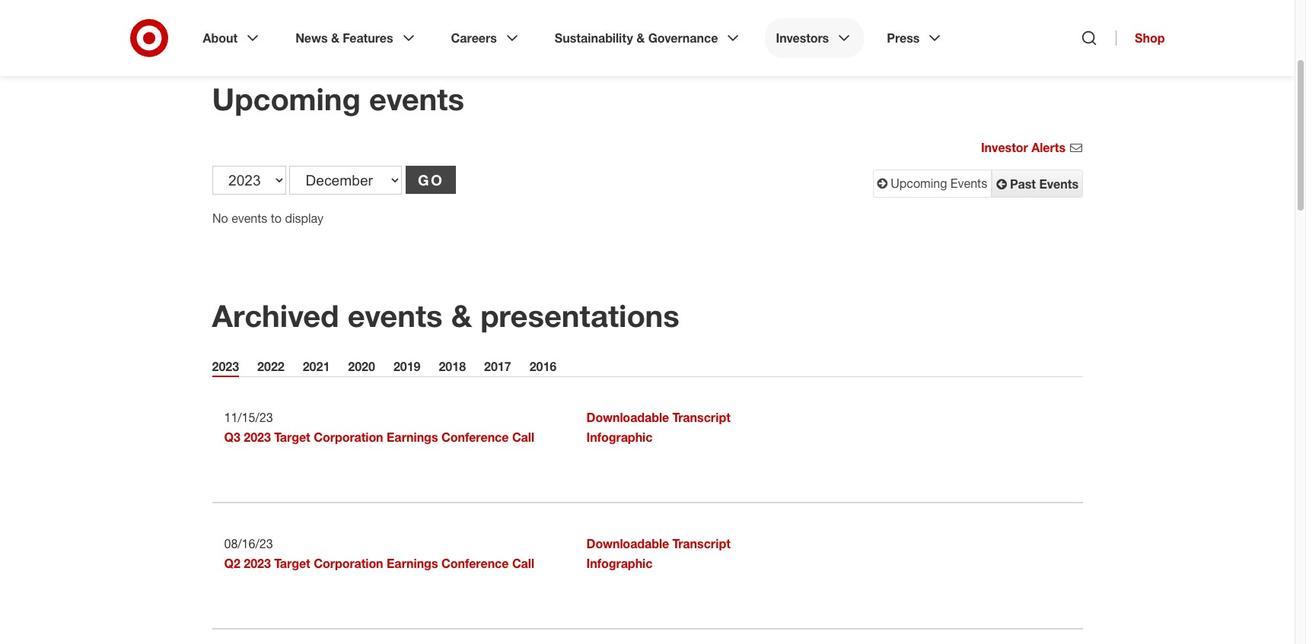 Task type: describe. For each thing, give the bounding box(es) containing it.
downloadable transcript link for 08/16/23 q2 2023 target corporation earnings conference call
[[587, 537, 731, 552]]

infographic for 08/16/23 q2 2023 target corporation earnings conference call
[[587, 556, 653, 572]]

08/16/23
[[224, 537, 273, 552]]

shop
[[1135, 30, 1165, 46]]

2020 link
[[348, 359, 375, 378]]

sustainability
[[555, 30, 633, 46]]

earnings for q3 2023 target corporation earnings conference call
[[387, 430, 438, 445]]

about link
[[192, 18, 273, 58]]

archived
[[212, 298, 339, 334]]

earnings for q2 2023 target corporation earnings conference call
[[387, 556, 438, 572]]

governance
[[648, 30, 718, 46]]

upcoming
[[212, 81, 361, 117]]

11/15/23
[[224, 410, 273, 426]]

2023 inside archived events & presentations tab list
[[212, 359, 239, 375]]

2017 link
[[484, 359, 511, 378]]

transcript for 11/15/23 q3 2023 target corporation earnings conference call
[[673, 410, 731, 426]]

news & features
[[295, 30, 393, 46]]

2021
[[303, 359, 330, 375]]

careers link
[[440, 18, 532, 58]]

call for 08/16/23 q2 2023 target corporation earnings conference call
[[512, 556, 534, 572]]

news
[[295, 30, 328, 46]]

08/16/23 q2 2023 target corporation earnings conference call
[[224, 537, 534, 572]]

sustainability & governance link
[[544, 18, 753, 58]]

downloadable for 08/16/23 q2 2023 target corporation earnings conference call
[[587, 537, 669, 552]]

conference for q2 2023 target corporation earnings conference call
[[441, 556, 509, 572]]

archived events & presentations
[[212, 298, 679, 334]]

2019
[[393, 359, 421, 375]]

2023 link
[[212, 359, 239, 378]]

2016
[[530, 359, 557, 375]]

downloadable transcript infographic for q3 2023 target corporation earnings conference call
[[587, 410, 731, 445]]

2018 link
[[439, 359, 466, 378]]



Task type: locate. For each thing, give the bounding box(es) containing it.
2023 down the "11/15/23"
[[244, 430, 271, 445]]

1 infographic link from the top
[[587, 430, 653, 445]]

investors link
[[765, 18, 864, 58]]

conference inside 11/15/23 q3 2023 target corporation earnings conference call
[[441, 430, 509, 445]]

0 vertical spatial conference
[[441, 430, 509, 445]]

corporation for 08/16/23
[[314, 556, 383, 572]]

earnings
[[387, 430, 438, 445], [387, 556, 438, 572]]

infographic
[[587, 430, 653, 445], [587, 556, 653, 572]]

1 vertical spatial events
[[348, 298, 443, 334]]

corporation inside 11/15/23 q3 2023 target corporation earnings conference call
[[314, 430, 383, 445]]

conference
[[441, 430, 509, 445], [441, 556, 509, 572]]

2 infographic link from the top
[[587, 556, 653, 572]]

downloadable transcript infographic for q2 2023 target corporation earnings conference call
[[587, 537, 731, 572]]

0 vertical spatial 2023
[[212, 359, 239, 375]]

downloadable transcript infographic
[[587, 410, 731, 445], [587, 537, 731, 572]]

sustainability & governance
[[555, 30, 718, 46]]

earnings inside 08/16/23 q2 2023 target corporation earnings conference call
[[387, 556, 438, 572]]

2 transcript from the top
[[673, 537, 731, 552]]

infographic link for q2 2023 target corporation earnings conference call
[[587, 556, 653, 572]]

1 vertical spatial downloadable
[[587, 537, 669, 552]]

2023 down 08/16/23 at the bottom left
[[244, 556, 271, 572]]

1 vertical spatial call
[[512, 556, 534, 572]]

2 target from the top
[[274, 556, 310, 572]]

call
[[512, 430, 534, 445], [512, 556, 534, 572]]

2022 link
[[257, 359, 284, 378]]

2 downloadable transcript infographic from the top
[[587, 537, 731, 572]]

2020
[[348, 359, 375, 375]]

0 vertical spatial events
[[369, 81, 464, 117]]

0 vertical spatial target
[[274, 430, 310, 445]]

2021 link
[[303, 359, 330, 378]]

2023 left 2022
[[212, 359, 239, 375]]

0 vertical spatial downloadable transcript infographic
[[587, 410, 731, 445]]

2 earnings from the top
[[387, 556, 438, 572]]

0 vertical spatial transcript
[[673, 410, 731, 426]]

events for upcoming
[[369, 81, 464, 117]]

target inside 11/15/23 q3 2023 target corporation earnings conference call
[[274, 430, 310, 445]]

downloadable
[[587, 410, 669, 426], [587, 537, 669, 552]]

1 vertical spatial 2023
[[244, 430, 271, 445]]

earnings inside 11/15/23 q3 2023 target corporation earnings conference call
[[387, 430, 438, 445]]

corporation for 11/15/23
[[314, 430, 383, 445]]

1 vertical spatial earnings
[[387, 556, 438, 572]]

careers
[[451, 30, 497, 46]]

q3
[[224, 430, 240, 445]]

&
[[331, 30, 339, 46], [637, 30, 645, 46], [451, 298, 472, 334]]

2022
[[257, 359, 284, 375]]

infographic link
[[587, 430, 653, 445], [587, 556, 653, 572]]

1 downloadable from the top
[[587, 410, 669, 426]]

transcript for 08/16/23 q2 2023 target corporation earnings conference call
[[673, 537, 731, 552]]

target inside 08/16/23 q2 2023 target corporation earnings conference call
[[274, 556, 310, 572]]

1 conference from the top
[[441, 430, 509, 445]]

1 horizontal spatial &
[[451, 298, 472, 334]]

transcript
[[673, 410, 731, 426], [673, 537, 731, 552]]

conference inside 08/16/23 q2 2023 target corporation earnings conference call
[[441, 556, 509, 572]]

0 horizontal spatial &
[[331, 30, 339, 46]]

2 vertical spatial 2023
[[244, 556, 271, 572]]

1 vertical spatial conference
[[441, 556, 509, 572]]

2 infographic from the top
[[587, 556, 653, 572]]

target for 11/15/23
[[274, 430, 310, 445]]

0 vertical spatial downloadable transcript link
[[587, 410, 731, 426]]

1 target from the top
[[274, 430, 310, 445]]

press link
[[876, 18, 955, 58]]

11/15/23 q3 2023 target corporation earnings conference call
[[224, 410, 534, 445]]

2019 link
[[393, 359, 421, 378]]

features
[[343, 30, 393, 46]]

2017
[[484, 359, 511, 375]]

0 vertical spatial infographic
[[587, 430, 653, 445]]

events
[[369, 81, 464, 117], [348, 298, 443, 334]]

presentations
[[480, 298, 679, 334]]

0 vertical spatial infographic link
[[587, 430, 653, 445]]

1 vertical spatial infographic link
[[587, 556, 653, 572]]

conference for q3 2023 target corporation earnings conference call
[[441, 430, 509, 445]]

2023 inside 08/16/23 q2 2023 target corporation earnings conference call
[[244, 556, 271, 572]]

q2 2023 target corporation earnings conference call link
[[224, 556, 534, 572]]

shop link
[[1116, 30, 1165, 46]]

& right news
[[331, 30, 339, 46]]

q2
[[224, 556, 240, 572]]

1 downloadable transcript infographic from the top
[[587, 410, 731, 445]]

1 earnings from the top
[[387, 430, 438, 445]]

2023 for 11/15/23
[[244, 430, 271, 445]]

1 vertical spatial corporation
[[314, 556, 383, 572]]

corporation
[[314, 430, 383, 445], [314, 556, 383, 572]]

0 vertical spatial call
[[512, 430, 534, 445]]

upcoming events
[[212, 81, 464, 117]]

1 downloadable transcript link from the top
[[587, 410, 731, 426]]

target right the "q2"
[[274, 556, 310, 572]]

1 vertical spatial infographic
[[587, 556, 653, 572]]

& up 2018
[[451, 298, 472, 334]]

2016 link
[[530, 359, 557, 378]]

2 downloadable from the top
[[587, 537, 669, 552]]

target
[[274, 430, 310, 445], [274, 556, 310, 572]]

news & features link
[[285, 18, 428, 58]]

1 transcript from the top
[[673, 410, 731, 426]]

2023 inside 11/15/23 q3 2023 target corporation earnings conference call
[[244, 430, 271, 445]]

2 downloadable transcript link from the top
[[587, 537, 731, 552]]

& for sustainability
[[637, 30, 645, 46]]

downloadable transcript link
[[587, 410, 731, 426], [587, 537, 731, 552]]

1 corporation from the top
[[314, 430, 383, 445]]

2 corporation from the top
[[314, 556, 383, 572]]

0 vertical spatial downloadable
[[587, 410, 669, 426]]

target for 08/16/23
[[274, 556, 310, 572]]

events for archived
[[348, 298, 443, 334]]

call inside 08/16/23 q2 2023 target corporation earnings conference call
[[512, 556, 534, 572]]

downloadable transcript link for 11/15/23 q3 2023 target corporation earnings conference call
[[587, 410, 731, 426]]

1 vertical spatial transcript
[[673, 537, 731, 552]]

2018
[[439, 359, 466, 375]]

target right q3
[[274, 430, 310, 445]]

corporation inside 08/16/23 q2 2023 target corporation earnings conference call
[[314, 556, 383, 572]]

call for 11/15/23 q3 2023 target corporation earnings conference call
[[512, 430, 534, 445]]

1 vertical spatial downloadable transcript infographic
[[587, 537, 731, 572]]

& for news
[[331, 30, 339, 46]]

1 call from the top
[[512, 430, 534, 445]]

infographic for 11/15/23 q3 2023 target corporation earnings conference call
[[587, 430, 653, 445]]

1 infographic from the top
[[587, 430, 653, 445]]

2 conference from the top
[[441, 556, 509, 572]]

1 vertical spatial downloadable transcript link
[[587, 537, 731, 552]]

& left governance
[[637, 30, 645, 46]]

2 call from the top
[[512, 556, 534, 572]]

2 horizontal spatial &
[[637, 30, 645, 46]]

2023
[[212, 359, 239, 375], [244, 430, 271, 445], [244, 556, 271, 572]]

downloadable for 11/15/23 q3 2023 target corporation earnings conference call
[[587, 410, 669, 426]]

0 vertical spatial earnings
[[387, 430, 438, 445]]

1 vertical spatial target
[[274, 556, 310, 572]]

investors
[[776, 30, 829, 46]]

press
[[887, 30, 920, 46]]

infographic link for q3 2023 target corporation earnings conference call
[[587, 430, 653, 445]]

archived events & presentations tab list
[[212, 359, 1083, 378]]

2023 for 08/16/23
[[244, 556, 271, 572]]

q3 2023 target corporation earnings conference call link
[[224, 430, 534, 445]]

about
[[203, 30, 238, 46]]

0 vertical spatial corporation
[[314, 430, 383, 445]]

call inside 11/15/23 q3 2023 target corporation earnings conference call
[[512, 430, 534, 445]]



Task type: vqa. For each thing, say whether or not it's contained in the screenshot.
Archived Events & Presentations tab list
yes



